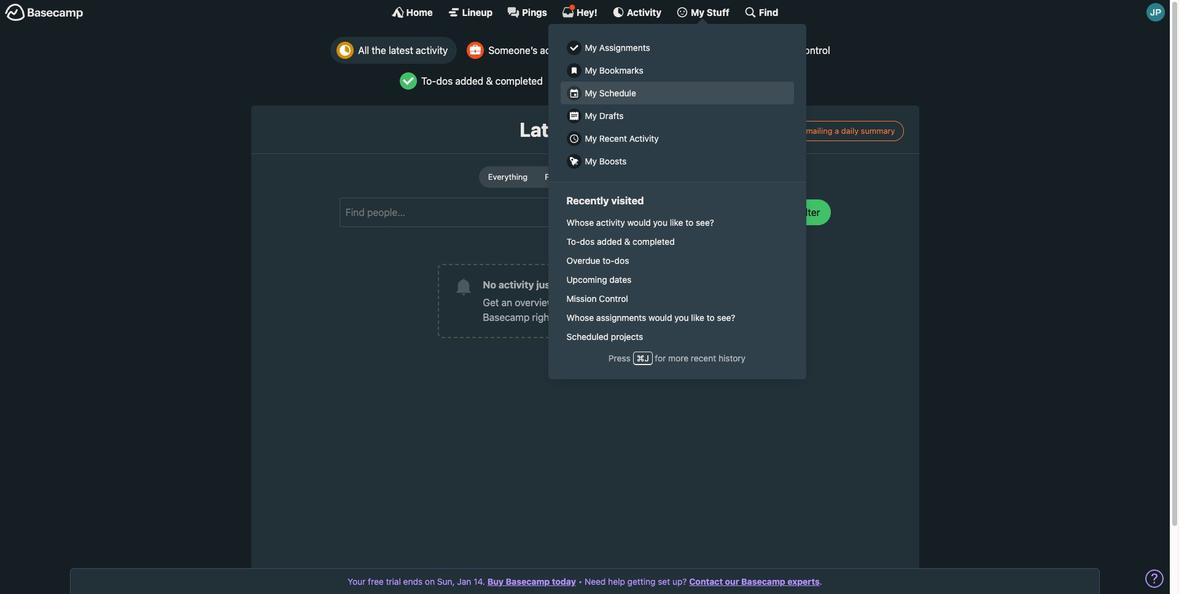 Task type: locate. For each thing, give the bounding box(es) containing it.
activity inside recently visited pages element
[[596, 217, 625, 228]]

1 vertical spatial upcoming dates
[[567, 275, 632, 285]]

someone's
[[488, 45, 538, 56], [613, 45, 662, 56]]

to-dos added & completed inside recently visited pages element
[[567, 237, 675, 247]]

upcoming dates up the what's
[[567, 275, 632, 285]]

1 horizontal spatial see?
[[717, 313, 735, 323]]

assignments inside recently visited pages element
[[596, 313, 646, 323]]

overdue to-dos up yet
[[567, 256, 629, 266]]

added down whose activity would you like to see?
[[597, 237, 622, 247]]

mission control link down the find
[[734, 37, 839, 64]]

mission control inside recently visited pages element
[[567, 294, 628, 304]]

assignments down happening
[[596, 313, 646, 323]]

filter inside submit
[[545, 172, 564, 182]]

like inside whose activity would you like to see? link
[[670, 217, 683, 228]]

1 horizontal spatial like
[[691, 313, 704, 323]]

0 horizontal spatial mission control
[[567, 294, 628, 304]]

0 vertical spatial to-dos added & completed link
[[394, 68, 552, 95]]

1 vertical spatial filter
[[798, 207, 820, 218]]

1 horizontal spatial completed
[[633, 237, 675, 247]]

see? for whose activity would you like to see?
[[696, 217, 714, 228]]

upcoming dates inside recently visited pages element
[[567, 275, 632, 285]]

ends
[[403, 577, 423, 587]]

assignments
[[664, 45, 721, 56], [596, 313, 646, 323]]

0 horizontal spatial assignments
[[596, 313, 646, 323]]

0 horizontal spatial added
[[455, 76, 483, 87]]

1 vertical spatial like
[[691, 313, 704, 323]]

overdue to-dos up schedule
[[583, 76, 654, 87]]

overdue to-dos
[[583, 76, 654, 87], [567, 256, 629, 266]]

1 horizontal spatial to-dos added & completed link
[[560, 232, 794, 251]]

my inside 'popup button'
[[691, 6, 705, 18]]

would
[[627, 217, 651, 228], [649, 313, 672, 323]]

whose down the what's
[[567, 313, 594, 323]]

1 vertical spatial to-
[[603, 256, 615, 266]]

overview
[[515, 297, 554, 308]]

upcoming dates down mission control icon
[[694, 76, 767, 87]]

0 vertical spatial mission
[[761, 45, 795, 56]]

my bookmarks
[[585, 65, 643, 76]]

1 vertical spatial you
[[675, 313, 689, 323]]

recent
[[691, 353, 716, 363]]

basecamp
[[483, 312, 530, 323], [506, 577, 550, 587], [741, 577, 785, 587]]

activity right the latest
[[416, 45, 448, 56]]

would down across
[[649, 313, 672, 323]]

control inside recently visited pages element
[[599, 294, 628, 304]]

to-dos added & completed down whose activity would you like to see?
[[567, 237, 675, 247]]

1 horizontal spatial projects
[[611, 332, 643, 342]]

overdue to-dos link down whose activity would you like to see? link
[[560, 251, 794, 270]]

1 horizontal spatial to-
[[624, 76, 637, 87]]

assignments up the my bookmarks link
[[664, 45, 721, 56]]

1 horizontal spatial you
[[675, 313, 689, 323]]

my stuff
[[691, 6, 730, 18]]

to- up happening
[[603, 256, 615, 266]]

0 horizontal spatial to-
[[421, 76, 436, 87]]

1 whose from the top
[[567, 217, 594, 228]]

0 horizontal spatial filter
[[545, 172, 564, 182]]

0 vertical spatial upcoming dates
[[694, 76, 767, 87]]

completed down someone's activity link
[[495, 76, 543, 87]]

by
[[566, 172, 575, 182]]

0 vertical spatial overdue
[[583, 76, 621, 87]]

activity up the an
[[499, 279, 534, 290]]

help
[[608, 577, 625, 587]]

scheduled
[[567, 332, 609, 342]]

my inside "link"
[[585, 88, 597, 98]]

added
[[455, 76, 483, 87], [597, 237, 622, 247]]

added down the person report image
[[455, 76, 483, 87]]

my for my stuff
[[691, 6, 705, 18]]

free
[[368, 577, 384, 587]]

basecamp inside the get an overview of what's happening across basecamp right here.
[[483, 312, 530, 323]]

upcoming inside recently visited pages element
[[567, 275, 607, 285]]

the
[[372, 45, 386, 56]]

1 vertical spatial see?
[[717, 313, 735, 323]]

see?
[[696, 217, 714, 228], [717, 313, 735, 323]]

activity
[[416, 45, 448, 56], [540, 45, 572, 56], [596, 217, 625, 228], [499, 279, 534, 290]]

1 horizontal spatial to-
[[567, 237, 580, 247]]

1 vertical spatial completed
[[633, 237, 675, 247]]

home
[[406, 6, 433, 18]]

whose
[[567, 217, 594, 228], [567, 313, 594, 323]]

.
[[820, 577, 822, 587]]

someone's assignments
[[613, 45, 721, 56]]

0 vertical spatial would
[[627, 217, 651, 228]]

1 horizontal spatial filter
[[798, 207, 820, 218]]

stuff
[[707, 6, 730, 18]]

mission
[[761, 45, 795, 56], [567, 294, 597, 304]]

someone's for someone's assignments
[[613, 45, 662, 56]]

1 vertical spatial to-dos added & completed link
[[560, 232, 794, 251]]

my assignments
[[585, 42, 650, 53]]

0 vertical spatial &
[[486, 76, 493, 87]]

0 horizontal spatial dates
[[609, 275, 632, 285]]

1 horizontal spatial assignments
[[664, 45, 721, 56]]

mission control up here.
[[567, 294, 628, 304]]

overdue up yet
[[567, 256, 600, 266]]

projects down my boosts
[[577, 172, 607, 182]]

1 horizontal spatial mission
[[761, 45, 795, 56]]

1 vertical spatial mission control link
[[560, 289, 794, 308]]

all the latest activity link
[[330, 37, 457, 64]]

an
[[502, 297, 512, 308]]

0 vertical spatial filter
[[545, 172, 564, 182]]

my right reports icon
[[585, 88, 597, 98]]

1 horizontal spatial &
[[624, 237, 630, 247]]

activity down recently visited
[[596, 217, 625, 228]]

today
[[552, 577, 576, 587]]

yet
[[557, 279, 572, 290]]

0 horizontal spatial &
[[486, 76, 493, 87]]

1 horizontal spatial control
[[798, 45, 830, 56]]

to- down type the names of people whose activity you'd like to see text box
[[567, 237, 580, 247]]

0 horizontal spatial you
[[653, 217, 668, 228]]

overdue to-dos inside recently visited pages element
[[567, 256, 629, 266]]

my left drafts
[[585, 111, 597, 121]]

like for whose assignments would you like to see?
[[691, 313, 704, 323]]

1 horizontal spatial mission control
[[761, 45, 830, 56]]

to-dos added & completed link down whose activity would you like to see?
[[560, 232, 794, 251]]

my down assignment icon
[[585, 65, 597, 76]]

0 vertical spatial see?
[[696, 217, 714, 228]]

0 horizontal spatial projects
[[577, 172, 607, 182]]

sun,
[[437, 577, 455, 587]]

someone's up the 'bookmarks'
[[613, 45, 662, 56]]

0 vertical spatial to-dos added & completed
[[421, 76, 543, 87]]

0 vertical spatial you
[[653, 217, 668, 228]]

recently visited pages element
[[560, 213, 794, 346]]

1 horizontal spatial someone's
[[613, 45, 662, 56]]

•
[[578, 577, 582, 587]]

like
[[670, 217, 683, 228], [691, 313, 704, 323]]

0 vertical spatial dates
[[742, 76, 767, 87]]

dos down recently
[[580, 237, 595, 247]]

1 horizontal spatial upcoming dates
[[694, 76, 767, 87]]

1 vertical spatial mission control
[[567, 294, 628, 304]]

completed inside recently visited pages element
[[633, 237, 675, 247]]

1 vertical spatial overdue to-dos
[[567, 256, 629, 266]]

filter inside 'button'
[[798, 207, 820, 218]]

1 horizontal spatial to-dos added & completed
[[567, 237, 675, 247]]

overdue to-dos link
[[556, 68, 663, 95], [560, 251, 794, 270]]

projects inside recently visited pages element
[[611, 332, 643, 342]]

mission control
[[761, 45, 830, 56], [567, 294, 628, 304]]

to-
[[624, 76, 637, 87], [603, 256, 615, 266]]

someone's right the person report image
[[488, 45, 538, 56]]

to inside whose activity would you like to see? link
[[686, 217, 693, 228]]

dates down mission control icon
[[742, 76, 767, 87]]

1 someone's from the left
[[488, 45, 538, 56]]

Everything submit
[[480, 168, 536, 187]]

& down whose activity would you like to see?
[[624, 237, 630, 247]]

mission control link
[[734, 37, 839, 64], [560, 289, 794, 308]]

0 vertical spatial whose
[[567, 217, 594, 228]]

hey! button
[[562, 4, 597, 18]]

1 vertical spatial projects
[[611, 332, 643, 342]]

1 horizontal spatial to
[[707, 313, 715, 323]]

activity up reports icon
[[540, 45, 572, 56]]

1 horizontal spatial upcoming
[[694, 76, 740, 87]]

1 vertical spatial whose
[[567, 313, 594, 323]]

0 horizontal spatial to-dos added & completed
[[421, 76, 543, 87]]

14.
[[474, 577, 485, 587]]

projects up press
[[611, 332, 643, 342]]

1 vertical spatial added
[[597, 237, 622, 247]]

my for my drafts
[[585, 111, 597, 121]]

to-
[[421, 76, 436, 87], [567, 237, 580, 247]]

my up my bookmarks
[[585, 42, 597, 53]]

projects inside submit
[[577, 172, 607, 182]]

to- inside recently visited pages element
[[567, 237, 580, 247]]

2 whose from the top
[[567, 313, 594, 323]]

0 vertical spatial assignments
[[664, 45, 721, 56]]

set
[[658, 577, 670, 587]]

0 vertical spatial control
[[798, 45, 830, 56]]

my
[[691, 6, 705, 18], [585, 42, 597, 53], [585, 65, 597, 76], [585, 88, 597, 98], [585, 111, 597, 121], [585, 133, 597, 144], [585, 156, 597, 166]]

my up filter activity group on the top of the page
[[585, 156, 597, 166]]

upcoming up the what's
[[567, 275, 607, 285]]

like inside whose assignments would you like to see? link
[[691, 313, 704, 323]]

more
[[668, 353, 689, 363]]

daily
[[841, 126, 859, 135]]

dos right todo icon
[[436, 76, 453, 87]]

1 vertical spatial to
[[707, 313, 715, 323]]

overdue
[[583, 76, 621, 87], [567, 256, 600, 266]]

& down someone's activity link
[[486, 76, 493, 87]]

1 vertical spatial to-
[[567, 237, 580, 247]]

to for whose activity would you like to see?
[[686, 217, 693, 228]]

basecamp down the an
[[483, 312, 530, 323]]

1 horizontal spatial added
[[597, 237, 622, 247]]

whose for whose activity would you like to see?
[[567, 217, 594, 228]]

1 vertical spatial would
[[649, 313, 672, 323]]

mission right mission control icon
[[761, 45, 795, 56]]

to-dos added & completed link down the person report image
[[394, 68, 552, 95]]

control
[[798, 45, 830, 56], [599, 294, 628, 304]]

overdue to-dos link down assignment icon
[[556, 68, 663, 95]]

here.
[[555, 312, 578, 323]]

filter
[[545, 172, 564, 182], [798, 207, 820, 218]]

0 horizontal spatial to-
[[603, 256, 615, 266]]

1 vertical spatial dates
[[609, 275, 632, 285]]

see? for whose assignments would you like to see?
[[717, 313, 735, 323]]

whose down recently
[[567, 217, 594, 228]]

all the latest activity
[[358, 45, 448, 56]]

mission control image
[[740, 42, 757, 59]]

just
[[536, 279, 554, 290]]

mission right of
[[567, 294, 597, 304]]

to inside whose assignments would you like to see? link
[[707, 313, 715, 323]]

0 vertical spatial to
[[686, 217, 693, 228]]

1 vertical spatial mission
[[567, 294, 597, 304]]

to for whose assignments would you like to see?
[[707, 313, 715, 323]]

⌘
[[637, 353, 645, 363]]

0 horizontal spatial like
[[670, 217, 683, 228]]

upcoming dates link down mission control icon
[[667, 68, 776, 95]]

0 vertical spatial to-
[[624, 76, 637, 87]]

0 horizontal spatial upcoming
[[567, 275, 607, 285]]

bookmarks
[[599, 65, 643, 76]]

0 vertical spatial added
[[455, 76, 483, 87]]

0 horizontal spatial upcoming dates
[[567, 275, 632, 285]]

latest activity
[[520, 118, 650, 141]]

someone's for someone's activity
[[488, 45, 538, 56]]

would down "visited"
[[627, 217, 651, 228]]

to-dos added & completed down the person report image
[[421, 76, 543, 87]]

my stuff element
[[560, 36, 794, 173]]

schedule
[[599, 88, 636, 98]]

basecamp right "our"
[[741, 577, 785, 587]]

0 horizontal spatial see?
[[696, 217, 714, 228]]

james peterson image
[[1147, 3, 1165, 21]]

1 vertical spatial to-dos added & completed
[[567, 237, 675, 247]]

0 horizontal spatial someone's
[[488, 45, 538, 56]]

Filter by projects submit
[[537, 168, 615, 187]]

upcoming dates link up across
[[560, 270, 794, 289]]

completed down whose activity would you like to see?
[[633, 237, 675, 247]]

1 vertical spatial overdue
[[567, 256, 600, 266]]

0 vertical spatial upcoming dates link
[[667, 68, 776, 95]]

1 vertical spatial assignments
[[596, 313, 646, 323]]

latest
[[520, 118, 577, 141]]

my recent activity
[[585, 133, 659, 144]]

1 vertical spatial control
[[599, 294, 628, 304]]

my schedule link
[[560, 82, 794, 104]]

like for whose activity would you like to see?
[[670, 217, 683, 228]]

2 someone's from the left
[[613, 45, 662, 56]]

None submit
[[616, 168, 690, 187]]

would for assignments
[[649, 313, 672, 323]]

my left stuff
[[691, 6, 705, 18]]

0 horizontal spatial control
[[599, 294, 628, 304]]

dates up happening
[[609, 275, 632, 285]]

0 horizontal spatial mission
[[567, 294, 597, 304]]

0 vertical spatial like
[[670, 217, 683, 228]]

upcoming right schedule icon
[[694, 76, 740, 87]]

0 vertical spatial projects
[[577, 172, 607, 182]]

& inside recently visited pages element
[[624, 237, 630, 247]]

would for activity
[[627, 217, 651, 228]]

to
[[686, 217, 693, 228], [707, 313, 715, 323]]

mission control down the find
[[761, 45, 830, 56]]

find
[[759, 6, 778, 18]]

overdue up my schedule at the top of the page
[[583, 76, 621, 87]]

activity for whose activity would you like to see?
[[596, 217, 625, 228]]

latest
[[389, 45, 413, 56]]

main element
[[0, 0, 1170, 379]]

0 horizontal spatial to
[[686, 217, 693, 228]]

to- right todo icon
[[421, 76, 436, 87]]

to- up schedule
[[624, 76, 637, 87]]

0 vertical spatial completed
[[495, 76, 543, 87]]

overdue inside recently visited pages element
[[567, 256, 600, 266]]

reports image
[[562, 72, 579, 90]]

0 vertical spatial overdue to-dos
[[583, 76, 654, 87]]

1 vertical spatial &
[[624, 237, 630, 247]]

1 vertical spatial upcoming
[[567, 275, 607, 285]]

mission control link up whose assignments would you like to see? at bottom
[[560, 289, 794, 308]]

j
[[645, 353, 649, 363]]

0 vertical spatial to-
[[421, 76, 436, 87]]

my left recent
[[585, 133, 597, 144]]

dates
[[742, 76, 767, 87], [609, 275, 632, 285]]



Task type: describe. For each thing, give the bounding box(es) containing it.
someone's activity
[[488, 45, 572, 56]]

0 horizontal spatial to-dos added & completed link
[[394, 68, 552, 95]]

a
[[835, 126, 839, 135]]

person report image
[[467, 42, 484, 59]]

what's
[[569, 297, 598, 308]]

my bookmarks link
[[560, 59, 794, 82]]

your
[[348, 577, 366, 587]]

getting
[[627, 577, 656, 587]]

happening
[[600, 297, 647, 308]]

no activity just yet
[[483, 279, 572, 290]]

my stuff button
[[676, 6, 730, 18]]

my drafts link
[[560, 104, 794, 127]]

everything
[[488, 172, 528, 182]]

all
[[358, 45, 369, 56]]

my for my bookmarks
[[585, 65, 597, 76]]

added inside recently visited pages element
[[597, 237, 622, 247]]

activity for no activity just yet
[[499, 279, 534, 290]]

dates inside recently visited pages element
[[609, 275, 632, 285]]

get an overview of what's happening across basecamp right here.
[[483, 297, 679, 323]]

for
[[655, 353, 666, 363]]

across
[[650, 297, 679, 308]]

0 vertical spatial overdue to-dos link
[[556, 68, 663, 95]]

emailing
[[801, 126, 833, 135]]

experts
[[788, 577, 820, 587]]

⌘ j for more recent history
[[637, 353, 746, 363]]

whose activity would you like to see? link
[[560, 213, 794, 232]]

my assignments link
[[560, 36, 794, 59]]

my for my boosts
[[585, 156, 597, 166]]

my recent activity link
[[560, 127, 794, 150]]

lineup
[[462, 6, 493, 18]]

emailing a daily summary button
[[783, 121, 904, 141]]

whose assignments would you like to see? link
[[560, 308, 794, 327]]

recently
[[567, 195, 609, 207]]

1 vertical spatial upcoming dates link
[[560, 270, 794, 289]]

schedule image
[[673, 72, 690, 90]]

filter for filter by projects
[[545, 172, 564, 182]]

mission control link inside main element
[[560, 289, 794, 308]]

need
[[585, 577, 606, 587]]

dos down someone's assignments link
[[637, 76, 654, 87]]

scheduled projects
[[567, 332, 643, 342]]

0 vertical spatial upcoming
[[694, 76, 740, 87]]

trial
[[386, 577, 401, 587]]

0 vertical spatial mission control link
[[734, 37, 839, 64]]

lineup link
[[448, 6, 493, 18]]

someone's assignments link
[[585, 37, 730, 64]]

activity report image
[[337, 42, 354, 59]]

recent
[[599, 133, 627, 144]]

boosts
[[599, 156, 627, 166]]

activity link
[[612, 6, 661, 18]]

0 vertical spatial mission control
[[761, 45, 830, 56]]

drafts
[[599, 111, 624, 121]]

scheduled projects link
[[560, 327, 794, 346]]

assignment image
[[591, 42, 608, 59]]

switch accounts image
[[5, 3, 84, 22]]

filter activity group
[[479, 167, 691, 188]]

basecamp right buy
[[506, 577, 550, 587]]

activity for someone's activity
[[540, 45, 572, 56]]

our
[[725, 577, 739, 587]]

get
[[483, 297, 499, 308]]

todo image
[[400, 72, 417, 90]]

filter by projects
[[545, 172, 607, 182]]

jan
[[457, 577, 471, 587]]

buy basecamp today link
[[487, 577, 576, 587]]

visited
[[611, 195, 644, 207]]

pings
[[522, 6, 547, 18]]

you for activity
[[653, 217, 668, 228]]

my schedule
[[585, 88, 636, 98]]

home link
[[392, 6, 433, 18]]

my for my recent activity
[[585, 133, 597, 144]]

pings button
[[507, 6, 547, 18]]

filter button
[[788, 200, 831, 225]]

emailing a daily summary
[[801, 126, 895, 135]]

buy
[[487, 577, 504, 587]]

of
[[557, 297, 566, 308]]

1 horizontal spatial dates
[[742, 76, 767, 87]]

assignments for whose
[[596, 313, 646, 323]]

assignments for someone's
[[664, 45, 721, 56]]

my boosts
[[585, 156, 627, 166]]

your free trial ends on sun, jan 14. buy basecamp today • need help getting set up? contact our basecamp experts .
[[348, 577, 822, 587]]

my drafts
[[585, 111, 624, 121]]

find button
[[744, 6, 778, 18]]

assignments
[[599, 42, 650, 53]]

history
[[719, 353, 746, 363]]

my boosts link
[[560, 150, 794, 173]]

contact our basecamp experts link
[[689, 577, 820, 587]]

my for my schedule
[[585, 88, 597, 98]]

whose activity would you like to see?
[[567, 217, 714, 228]]

Type the names of people whose activity you'd like to see text field
[[345, 203, 753, 222]]

you for assignments
[[675, 313, 689, 323]]

on
[[425, 577, 435, 587]]

0 horizontal spatial completed
[[495, 76, 543, 87]]

up?
[[672, 577, 687, 587]]

to- inside recently visited pages element
[[603, 256, 615, 266]]

activity inside my stuff element
[[629, 133, 659, 144]]

whose assignments would you like to see?
[[567, 313, 735, 323]]

whose for whose assignments would you like to see?
[[567, 313, 594, 323]]

someone's activity link
[[461, 37, 581, 64]]

dos up happening
[[615, 256, 629, 266]]

filter for filter
[[798, 207, 820, 218]]

contact
[[689, 577, 723, 587]]

hey!
[[577, 6, 597, 18]]

summary
[[861, 126, 895, 135]]

1 vertical spatial overdue to-dos link
[[560, 251, 794, 270]]

mission inside recently visited pages element
[[567, 294, 597, 304]]

my for my assignments
[[585, 42, 597, 53]]



Task type: vqa. For each thing, say whether or not it's contained in the screenshot.
the rightmost TO-DOS ADDED & COMPLETED link
yes



